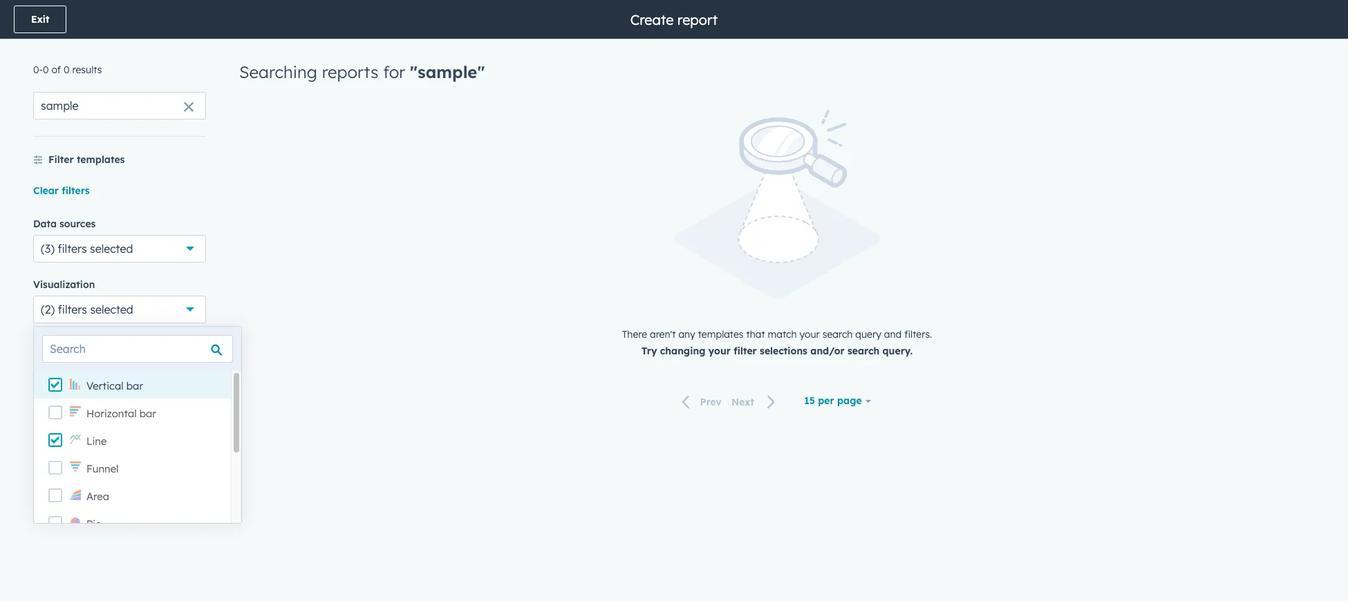 Task type: vqa. For each thing, say whether or not it's contained in the screenshot.
directory
no



Task type: locate. For each thing, give the bounding box(es) containing it.
bar right the horizontal
[[140, 407, 156, 420]]

0-0 of 0 results
[[33, 64, 102, 76]]

alert containing there aren't any templates that match your search query and filters.
[[239, 110, 1316, 360]]

report
[[678, 11, 718, 28]]

1 vertical spatial your
[[709, 345, 731, 358]]

selected up search search box at left
[[90, 303, 133, 317]]

search down query at right
[[848, 345, 880, 358]]

1 vertical spatial templates
[[698, 329, 744, 341]]

vertical
[[86, 379, 124, 393]]

1 vertical spatial filters
[[58, 242, 87, 256]]

filters inside dropdown button
[[58, 303, 87, 317]]

search
[[823, 329, 853, 341], [848, 345, 880, 358]]

0
[[43, 64, 49, 76], [64, 64, 70, 76]]

0 vertical spatial your
[[800, 329, 820, 341]]

bar
[[126, 379, 143, 393], [140, 407, 156, 420]]

15 per page button
[[796, 388, 881, 415]]

filters right (3)
[[58, 242, 87, 256]]

(2)
[[41, 303, 55, 317]]

exit link
[[14, 6, 67, 33]]

(3)
[[41, 242, 55, 256]]

list box containing vertical bar
[[34, 371, 241, 537]]

0 vertical spatial filters
[[62, 185, 90, 197]]

per
[[818, 395, 835, 408]]

selected
[[90, 242, 133, 256], [90, 303, 133, 317]]

0 horizontal spatial templates
[[77, 154, 125, 166]]

sources
[[60, 218, 96, 230]]

page
[[838, 395, 862, 408]]

clear
[[33, 185, 59, 197]]

0 vertical spatial templates
[[77, 154, 125, 166]]

0 horizontal spatial 0
[[43, 64, 49, 76]]

1 vertical spatial bar
[[140, 407, 156, 420]]

funnel
[[86, 462, 119, 476]]

15
[[805, 395, 815, 408]]

15 per page
[[805, 395, 862, 408]]

filters right (2)
[[58, 303, 87, 317]]

filters for clear
[[62, 185, 90, 197]]

0 left of
[[43, 64, 49, 76]]

selected for (3) filters selected
[[90, 242, 133, 256]]

2 vertical spatial filters
[[58, 303, 87, 317]]

0 horizontal spatial your
[[709, 345, 731, 358]]

prev button
[[674, 393, 727, 412]]

of
[[52, 64, 61, 76]]

for
[[383, 62, 405, 82]]

any
[[679, 329, 696, 341]]

selected inside (3) filters selected popup button
[[90, 242, 133, 256]]

filters right clear
[[62, 185, 90, 197]]

your left filter
[[709, 345, 731, 358]]

2 selected from the top
[[90, 303, 133, 317]]

filters for (2)
[[58, 303, 87, 317]]

1 horizontal spatial templates
[[698, 329, 744, 341]]

search up and/or on the bottom of page
[[823, 329, 853, 341]]

filters
[[62, 185, 90, 197], [58, 242, 87, 256], [58, 303, 87, 317]]

data sources
[[33, 218, 96, 230]]

(3) filters selected
[[41, 242, 133, 256]]

selections
[[760, 345, 808, 358]]

bar for horizontal bar
[[140, 407, 156, 420]]

Search search field
[[42, 335, 233, 363]]

clear filters button
[[33, 183, 90, 199]]

templates right filter
[[77, 154, 125, 166]]

selected inside (2) filters selected dropdown button
[[90, 303, 133, 317]]

your up and/or on the bottom of page
[[800, 329, 820, 341]]

1 vertical spatial search
[[848, 345, 880, 358]]

templates
[[77, 154, 125, 166], [698, 329, 744, 341]]

vertical bar
[[86, 379, 143, 393]]

templates up filter
[[698, 329, 744, 341]]

alert
[[239, 110, 1316, 360]]

0 vertical spatial bar
[[126, 379, 143, 393]]

bar right vertical
[[126, 379, 143, 393]]

your
[[800, 329, 820, 341], [709, 345, 731, 358]]

0 right of
[[64, 64, 70, 76]]

list box
[[34, 371, 241, 537]]

selected down sources
[[90, 242, 133, 256]]

0 vertical spatial selected
[[90, 242, 133, 256]]

1 horizontal spatial 0
[[64, 64, 70, 76]]

1 vertical spatial selected
[[90, 303, 133, 317]]

1 0 from the left
[[43, 64, 49, 76]]

templates inside there aren't any templates that match your search query and filters. try changing your filter selections and/or search query.
[[698, 329, 744, 341]]

filters inside popup button
[[58, 242, 87, 256]]

2 0 from the left
[[64, 64, 70, 76]]

"sample"
[[410, 62, 485, 82]]

pagination navigation
[[674, 393, 784, 412]]

1 selected from the top
[[90, 242, 133, 256]]

0 vertical spatial search
[[823, 329, 853, 341]]

filters inside button
[[62, 185, 90, 197]]



Task type: describe. For each thing, give the bounding box(es) containing it.
next button
[[727, 393, 784, 412]]

Search search field
[[33, 92, 206, 120]]

filter
[[48, 154, 74, 166]]

(2) filters selected
[[41, 303, 133, 317]]

clear input image
[[183, 102, 194, 113]]

horizontal
[[86, 407, 137, 420]]

there aren't any templates that match your search query and filters. try changing your filter selections and/or search query.
[[622, 329, 933, 358]]

there
[[622, 329, 647, 341]]

filter
[[734, 345, 757, 358]]

and/or
[[811, 345, 845, 358]]

exit
[[31, 13, 49, 26]]

selected for (2) filters selected
[[90, 303, 133, 317]]

page section element
[[0, 0, 1349, 39]]

aren't
[[650, 329, 676, 341]]

create
[[631, 11, 674, 28]]

horizontal bar
[[86, 407, 156, 420]]

1 horizontal spatial your
[[800, 329, 820, 341]]

filters for (3)
[[58, 242, 87, 256]]

changing
[[660, 345, 706, 358]]

searching reports for "sample"
[[239, 62, 485, 82]]

create report
[[631, 11, 718, 28]]

data
[[33, 218, 57, 230]]

(3) filters selected button
[[33, 235, 206, 263]]

filter templates
[[48, 154, 125, 166]]

results
[[72, 64, 102, 76]]

bar for vertical bar
[[126, 379, 143, 393]]

filters.
[[905, 329, 933, 341]]

visualization
[[33, 279, 95, 291]]

pie
[[86, 518, 101, 531]]

line
[[86, 435, 107, 448]]

query
[[856, 329, 882, 341]]

clear filters
[[33, 185, 90, 197]]

(2) filters selected button
[[33, 296, 206, 324]]

reports
[[322, 62, 379, 82]]

and
[[885, 329, 902, 341]]

next
[[732, 396, 755, 409]]

0-
[[33, 64, 43, 76]]

query.
[[883, 345, 913, 358]]

match
[[768, 329, 797, 341]]

searching
[[239, 62, 317, 82]]

that
[[747, 329, 765, 341]]

prev
[[700, 396, 722, 409]]

area
[[86, 490, 109, 503]]

try
[[642, 345, 657, 358]]



